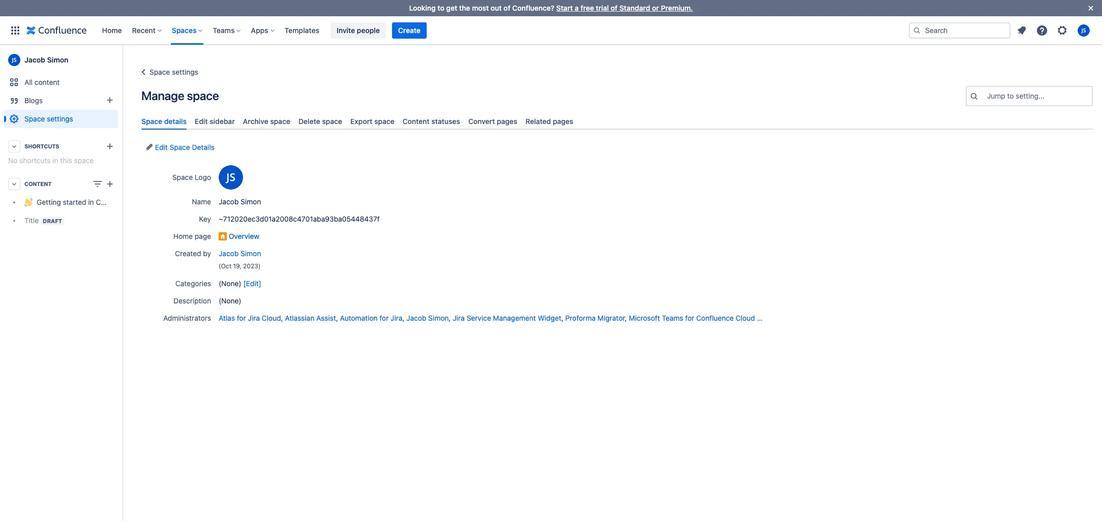 Task type: vqa. For each thing, say whether or not it's contained in the screenshot.
the leftmost Teams
yes



Task type: describe. For each thing, give the bounding box(es) containing it.
widget
[[538, 314, 562, 323]]

space element
[[0, 45, 133, 522]]

overview
[[229, 232, 260, 241]]

4 , from the left
[[449, 314, 451, 323]]

proforma migrator link
[[566, 314, 625, 323]]

space details link
[[137, 113, 191, 130]]

space right "this"
[[74, 156, 94, 165]]

recent button
[[129, 22, 166, 38]]

start
[[557, 4, 573, 12]]

service
[[467, 314, 491, 323]]

archive space link
[[239, 113, 295, 130]]

simon left service
[[429, 314, 449, 323]]

1 horizontal spatial settings
[[172, 68, 198, 76]]

jacob down space logo at the top of page
[[219, 198, 239, 206]]

title
[[24, 216, 39, 225]]

created by
[[175, 249, 211, 258]]

export space link
[[347, 113, 399, 130]]

atlassian
[[285, 314, 315, 323]]

create a page image
[[104, 178, 116, 190]]

invite
[[337, 26, 355, 34]]

0 vertical spatial space settings
[[150, 68, 198, 76]]

help icon image
[[1037, 24, 1049, 36]]

jacob inside jacob simon (oct 19, 2023)
[[219, 249, 239, 258]]

…
[[757, 314, 763, 323]]

1 vertical spatial confluence
[[697, 314, 734, 323]]

your profile and preferences image
[[1078, 24, 1091, 36]]

create
[[398, 26, 421, 34]]

atlas
[[219, 314, 235, 323]]

space up manage
[[150, 68, 170, 76]]

space for export space
[[375, 117, 395, 126]]

export space
[[351, 117, 395, 126]]

to for setting...
[[1008, 92, 1015, 100]]

all content
[[24, 78, 60, 87]]

this
[[60, 156, 72, 165]]

collapse sidebar image
[[111, 50, 133, 70]]

space logo
[[172, 173, 211, 182]]

setting...
[[1017, 92, 1045, 100]]

in for shortcuts
[[52, 156, 58, 165]]

getting started in confluence
[[37, 198, 133, 207]]

5 , from the left
[[562, 314, 564, 323]]

created
[[175, 249, 201, 258]]

1 for from the left
[[237, 314, 246, 323]]

administrators
[[163, 314, 211, 323]]

2 cloud from the left
[[736, 314, 756, 323]]

edit space details
[[153, 143, 215, 152]]

space logo image
[[219, 166, 243, 190]]

automation
[[340, 314, 378, 323]]

premium.
[[661, 4, 693, 12]]

free
[[581, 4, 594, 12]]

teams button
[[210, 22, 245, 38]]

a
[[575, 4, 579, 12]]

tree inside the space element
[[4, 193, 133, 230]]

related
[[526, 117, 551, 126]]

3 for from the left
[[686, 314, 695, 323]]

pages for related pages
[[553, 117, 574, 126]]

edit image
[[145, 144, 153, 152]]

all content link
[[4, 73, 118, 92]]

spaces
[[172, 26, 197, 34]]

out
[[491, 4, 502, 12]]

jump to setting...
[[988, 92, 1045, 100]]

edit for edit space details
[[155, 143, 168, 152]]

categories
[[176, 280, 211, 288]]

2 for from the left
[[380, 314, 389, 323]]

atlas for jira cloud link
[[219, 314, 281, 323]]

2 , from the left
[[336, 314, 338, 323]]

export
[[351, 117, 373, 126]]

global element
[[6, 16, 910, 45]]

microsoft teams for confluence cloud link
[[629, 314, 756, 323]]

… link
[[757, 314, 763, 323]]

space left details at the left top of page
[[141, 117, 162, 126]]

getting
[[37, 198, 61, 207]]

templates link
[[282, 22, 323, 38]]

content statuses
[[403, 117, 461, 126]]

jacob simon link for (oct 19, 2023)
[[219, 249, 261, 258]]

1 of from the left
[[504, 4, 511, 12]]

home link
[[99, 22, 125, 38]]

1 jira from the left
[[248, 314, 260, 323]]

related pages
[[526, 117, 574, 126]]

atlas for jira cloud , atlassian assist , automation for jira , jacob simon , jira service management widget , proforma migrator , microsoft teams for confluence cloud …
[[219, 314, 763, 323]]

people
[[357, 26, 380, 34]]

details
[[192, 143, 215, 152]]

3 jira from the left
[[453, 314, 465, 323]]

most
[[472, 4, 489, 12]]

change view image
[[92, 178, 104, 190]]

space for archive space
[[270, 117, 291, 126]]

1 , from the left
[[281, 314, 283, 323]]

0 vertical spatial space settings link
[[137, 66, 198, 78]]

create a blog image
[[104, 94, 116, 106]]

1 horizontal spatial teams
[[662, 314, 684, 323]]

proforma
[[566, 314, 596, 323]]

content
[[35, 78, 60, 87]]

related pages link
[[522, 113, 578, 130]]

shortcuts
[[24, 144, 59, 150]]

standard
[[620, 4, 651, 12]]

microsoft
[[629, 314, 661, 323]]

apps button
[[248, 22, 279, 38]]

notification icon image
[[1016, 24, 1029, 36]]

content statuses link
[[399, 113, 465, 130]]

draft
[[43, 218, 62, 224]]

6 , from the left
[[625, 314, 627, 323]]

space down 'blogs'
[[24, 115, 45, 123]]

confluence inside 'link'
[[96, 198, 133, 207]]

invite people button
[[331, 22, 386, 38]]

statuses
[[432, 117, 461, 126]]

space for manage space
[[187, 89, 219, 103]]

name
[[192, 198, 211, 206]]

jump
[[988, 92, 1006, 100]]

space for delete space
[[322, 117, 342, 126]]

settings icon image
[[1057, 24, 1069, 36]]

by
[[203, 249, 211, 258]]

2 of from the left
[[611, 4, 618, 12]]

edit link
[[244, 280, 261, 288]]

settings inside the space element
[[47, 115, 73, 123]]

content button
[[4, 175, 118, 193]]

sidebar
[[210, 117, 235, 126]]

banner containing home
[[0, 16, 1103, 45]]

edit sidebar link
[[191, 113, 239, 130]]

simon inside jacob simon (oct 19, 2023)
[[241, 249, 261, 258]]



Task type: locate. For each thing, give the bounding box(es) containing it.
jacob inside the space element
[[24, 55, 45, 64]]

delete
[[299, 117, 320, 126]]

1 horizontal spatial to
[[1008, 92, 1015, 100]]

1 horizontal spatial pages
[[553, 117, 574, 126]]

manage space
[[141, 89, 219, 103]]

cloud left atlassian
[[262, 314, 281, 323]]

migrator
[[598, 314, 625, 323]]

space settings link
[[137, 66, 198, 78], [4, 110, 118, 128]]

1 horizontal spatial cloud
[[736, 314, 756, 323]]

space settings link up shortcuts dropdown button
[[4, 110, 118, 128]]

edit
[[195, 117, 208, 126], [155, 143, 168, 152], [246, 280, 259, 288]]

0 horizontal spatial home
[[102, 26, 122, 34]]

in
[[52, 156, 58, 165], [88, 198, 94, 207]]

to for get
[[438, 4, 445, 12]]

space right export
[[375, 117, 395, 126]]

edit left sidebar
[[195, 117, 208, 126]]

1 horizontal spatial space settings link
[[137, 66, 198, 78]]

1 vertical spatial to
[[1008, 92, 1015, 100]]

space inside 'link'
[[322, 117, 342, 126]]

jira service management widget link
[[453, 314, 562, 323]]

jacob simon
[[24, 55, 69, 64], [219, 198, 261, 206]]

, left proforma
[[562, 314, 564, 323]]

0 vertical spatial confluence
[[96, 198, 133, 207]]

teams
[[213, 26, 235, 34], [662, 314, 684, 323]]

looking to get the most out of confluence? start a free trial of standard or premium.
[[409, 4, 693, 12]]

create link
[[392, 22, 427, 38]]

to left the get
[[438, 4, 445, 12]]

banner
[[0, 16, 1103, 45]]

space right 'delete'
[[322, 117, 342, 126]]

Search settings text field
[[988, 91, 990, 101]]

details
[[164, 117, 187, 126]]

1 vertical spatial content
[[24, 181, 51, 187]]

page
[[195, 232, 211, 241]]

for right the microsoft
[[686, 314, 695, 323]]

jacob simon up content
[[24, 55, 69, 64]]

1 horizontal spatial jacob simon link
[[219, 249, 261, 258]]

2 horizontal spatial edit
[[246, 280, 259, 288]]

delete space link
[[295, 113, 347, 130]]

(none) for (none) edit
[[219, 280, 242, 288]]

1 horizontal spatial for
[[380, 314, 389, 323]]

appswitcher icon image
[[9, 24, 21, 36]]

1 pages from the left
[[497, 117, 518, 126]]

jacob right automation for jira link
[[407, 314, 427, 323]]

0 horizontal spatial pages
[[497, 117, 518, 126]]

(none) down (oct
[[219, 280, 242, 288]]

1 vertical spatial space settings
[[24, 115, 73, 123]]

archive space
[[243, 117, 291, 126]]

1 horizontal spatial confluence
[[697, 314, 734, 323]]

,
[[281, 314, 283, 323], [336, 314, 338, 323], [403, 314, 405, 323], [449, 314, 451, 323], [562, 314, 564, 323], [625, 314, 627, 323]]

home up 'collapse sidebar' image
[[102, 26, 122, 34]]

1 vertical spatial (none)
[[219, 297, 242, 305]]

no
[[8, 156, 17, 165]]

jira left service
[[453, 314, 465, 323]]

teams inside dropdown button
[[213, 26, 235, 34]]

trial
[[596, 4, 609, 12]]

0 horizontal spatial content
[[24, 181, 51, 187]]

1 horizontal spatial space settings
[[150, 68, 198, 76]]

0 vertical spatial teams
[[213, 26, 235, 34]]

content inside dropdown button
[[24, 181, 51, 187]]

0 horizontal spatial space settings
[[24, 115, 73, 123]]

content
[[403, 117, 430, 126], [24, 181, 51, 187]]

start a free trial of standard or premium. link
[[557, 4, 693, 12]]

simon up 2023)
[[241, 249, 261, 258]]

1 horizontal spatial content
[[403, 117, 430, 126]]

in inside 'link'
[[88, 198, 94, 207]]

content for content statuses
[[403, 117, 430, 126]]

space details
[[141, 117, 187, 126]]

search image
[[914, 26, 922, 34]]

(none)
[[219, 280, 242, 288], [219, 297, 242, 305]]

space
[[187, 89, 219, 103], [270, 117, 291, 126], [322, 117, 342, 126], [375, 117, 395, 126], [74, 156, 94, 165]]

home inside 'link'
[[102, 26, 122, 34]]

recent
[[132, 26, 156, 34]]

0 horizontal spatial teams
[[213, 26, 235, 34]]

close image
[[1086, 2, 1098, 14]]

getting started in confluence link
[[4, 193, 133, 212]]

edit space details link
[[145, 143, 215, 152]]

1 vertical spatial jacob simon
[[219, 198, 261, 206]]

pages
[[497, 117, 518, 126], [553, 117, 574, 126]]

0 horizontal spatial edit
[[155, 143, 168, 152]]

jira
[[248, 314, 260, 323], [391, 314, 403, 323], [453, 314, 465, 323]]

jacob simon link for ,
[[407, 314, 449, 323]]

home for home page
[[173, 232, 193, 241]]

of right trial
[[611, 4, 618, 12]]

(none) edit
[[219, 280, 259, 288]]

confluence down create a page image
[[96, 198, 133, 207]]

0 vertical spatial home
[[102, 26, 122, 34]]

space settings
[[150, 68, 198, 76], [24, 115, 73, 123]]

space up edit sidebar
[[187, 89, 219, 103]]

0 horizontal spatial in
[[52, 156, 58, 165]]

0 vertical spatial (none)
[[219, 280, 242, 288]]

, left automation
[[336, 314, 338, 323]]

templates
[[285, 26, 320, 34]]

1 horizontal spatial edit
[[195, 117, 208, 126]]

1 vertical spatial home
[[173, 232, 193, 241]]

settings down blogs link on the top of page
[[47, 115, 73, 123]]

home
[[102, 26, 122, 34], [173, 232, 193, 241]]

for right automation
[[380, 314, 389, 323]]

pages right related
[[553, 117, 574, 126]]

2 (none) from the top
[[219, 297, 242, 305]]

space settings down blogs link on the top of page
[[24, 115, 73, 123]]

jacob simon inside the space element
[[24, 55, 69, 64]]

2023)
[[243, 263, 261, 270]]

archive
[[243, 117, 269, 126]]

2 jira from the left
[[391, 314, 403, 323]]

teams left apps at the left of the page
[[213, 26, 235, 34]]

in left "this"
[[52, 156, 58, 165]]

0 horizontal spatial jira
[[248, 314, 260, 323]]

content for content
[[24, 181, 51, 187]]

manage
[[141, 89, 184, 103]]

to
[[438, 4, 445, 12], [1008, 92, 1015, 100]]

, left atlassian
[[281, 314, 283, 323]]

0 vertical spatial settings
[[172, 68, 198, 76]]

1 vertical spatial space settings link
[[4, 110, 118, 128]]

1 cloud from the left
[[262, 314, 281, 323]]

1 vertical spatial settings
[[47, 115, 73, 123]]

tree
[[4, 193, 133, 230]]

0 vertical spatial in
[[52, 156, 58, 165]]

home page
[[173, 232, 211, 241]]

jacob simon link
[[4, 50, 118, 70], [219, 249, 261, 258], [407, 314, 449, 323]]

3 , from the left
[[403, 314, 405, 323]]

1 horizontal spatial jacob simon
[[219, 198, 261, 206]]

1 vertical spatial in
[[88, 198, 94, 207]]

0 vertical spatial to
[[438, 4, 445, 12]]

, left the microsoft
[[625, 314, 627, 323]]

1 horizontal spatial jira
[[391, 314, 403, 323]]

0 vertical spatial jacob simon link
[[4, 50, 118, 70]]

key
[[199, 215, 211, 224]]

confluence
[[96, 198, 133, 207], [697, 314, 734, 323]]

2 horizontal spatial jira
[[453, 314, 465, 323]]

convert pages
[[469, 117, 518, 126]]

blogs
[[24, 96, 43, 105]]

spaces button
[[169, 22, 207, 38]]

2 horizontal spatial for
[[686, 314, 695, 323]]

delete space
[[299, 117, 342, 126]]

2 vertical spatial edit
[[246, 280, 259, 288]]

confluence?
[[513, 4, 555, 12]]

jacob up (oct
[[219, 249, 239, 258]]

edit down 2023)
[[246, 280, 259, 288]]

0 horizontal spatial jacob simon link
[[4, 50, 118, 70]]

the
[[460, 4, 470, 12]]

0 horizontal spatial jacob simon
[[24, 55, 69, 64]]

jacob simon down space logo at the top of page
[[219, 198, 261, 206]]

tree containing getting started in confluence
[[4, 193, 133, 230]]

shortcuts button
[[4, 137, 118, 156]]

settings up manage space
[[172, 68, 198, 76]]

, left service
[[449, 314, 451, 323]]

content up getting at the top of the page
[[24, 181, 51, 187]]

tab list containing space details
[[137, 113, 1098, 130]]

space left details
[[170, 143, 190, 152]]

confluence left "…" on the bottom right of page
[[697, 314, 734, 323]]

0 vertical spatial jacob simon
[[24, 55, 69, 64]]

automation for jira link
[[340, 314, 403, 323]]

1 vertical spatial teams
[[662, 314, 684, 323]]

2 vertical spatial jacob simon link
[[407, 314, 449, 323]]

title draft
[[24, 216, 62, 225]]

simon up all content link
[[47, 55, 69, 64]]

edit right edit icon on the left top
[[155, 143, 168, 152]]

for right the atlas
[[237, 314, 246, 323]]

convert
[[469, 117, 495, 126]]

1 horizontal spatial home
[[173, 232, 193, 241]]

0 horizontal spatial for
[[237, 314, 246, 323]]

no shortcuts in this space
[[8, 156, 94, 165]]

1 horizontal spatial of
[[611, 4, 618, 12]]

space settings inside the space element
[[24, 115, 73, 123]]

jacob up the all
[[24, 55, 45, 64]]

1 (none) from the top
[[219, 280, 242, 288]]

19,
[[233, 263, 242, 270]]

to right jump
[[1008, 92, 1015, 100]]

teams right the microsoft
[[662, 314, 684, 323]]

or
[[653, 4, 660, 12]]

description
[[174, 297, 211, 305]]

edit sidebar
[[195, 117, 235, 126]]

(none) for (none)
[[219, 297, 242, 305]]

pages right convert
[[497, 117, 518, 126]]

invite people
[[337, 26, 380, 34]]

overview link
[[229, 232, 260, 241]]

space
[[150, 68, 170, 76], [24, 115, 45, 123], [141, 117, 162, 126], [170, 143, 190, 152], [172, 173, 193, 182]]

jira right the atlas
[[248, 314, 260, 323]]

blogs link
[[4, 92, 118, 110]]

space right archive
[[270, 117, 291, 126]]

get
[[447, 4, 458, 12]]

confluence image
[[26, 24, 87, 36], [26, 24, 87, 36]]

in for started
[[88, 198, 94, 207]]

edit for edit sidebar
[[195, 117, 208, 126]]

2 pages from the left
[[553, 117, 574, 126]]

shortcuts
[[19, 156, 51, 165]]

1 vertical spatial jacob simon link
[[219, 249, 261, 258]]

(oct
[[219, 263, 232, 270]]

0 horizontal spatial space settings link
[[4, 110, 118, 128]]

0 horizontal spatial settings
[[47, 115, 73, 123]]

of
[[504, 4, 511, 12], [611, 4, 618, 12]]

0 horizontal spatial cloud
[[262, 314, 281, 323]]

1 vertical spatial edit
[[155, 143, 168, 152]]

content left statuses
[[403, 117, 430, 126]]

2 horizontal spatial jacob simon link
[[407, 314, 449, 323]]

space settings link up manage
[[137, 66, 198, 78]]

simon down space logo at the top of page
[[241, 198, 261, 206]]

all
[[24, 78, 33, 87]]

space settings up manage space
[[150, 68, 198, 76]]

home up created at left top
[[173, 232, 193, 241]]

Search field
[[910, 22, 1011, 38]]

space left logo
[[172, 173, 193, 182]]

0 vertical spatial edit
[[195, 117, 208, 126]]

0 vertical spatial content
[[403, 117, 430, 126]]

0 horizontal spatial of
[[504, 4, 511, 12]]

simon inside the space element
[[47, 55, 69, 64]]

in right started
[[88, 198, 94, 207]]

0 horizontal spatial confluence
[[96, 198, 133, 207]]

jira right automation
[[391, 314, 403, 323]]

home for home
[[102, 26, 122, 34]]

of right out
[[504, 4, 511, 12]]

pages for convert pages
[[497, 117, 518, 126]]

add shortcut image
[[104, 140, 116, 153]]

, right automation
[[403, 314, 405, 323]]

management
[[493, 314, 536, 323]]

0 horizontal spatial to
[[438, 4, 445, 12]]

cloud left "…" on the bottom right of page
[[736, 314, 756, 323]]

tab list
[[137, 113, 1098, 130]]

(none) up the atlas
[[219, 297, 242, 305]]

1 horizontal spatial in
[[88, 198, 94, 207]]



